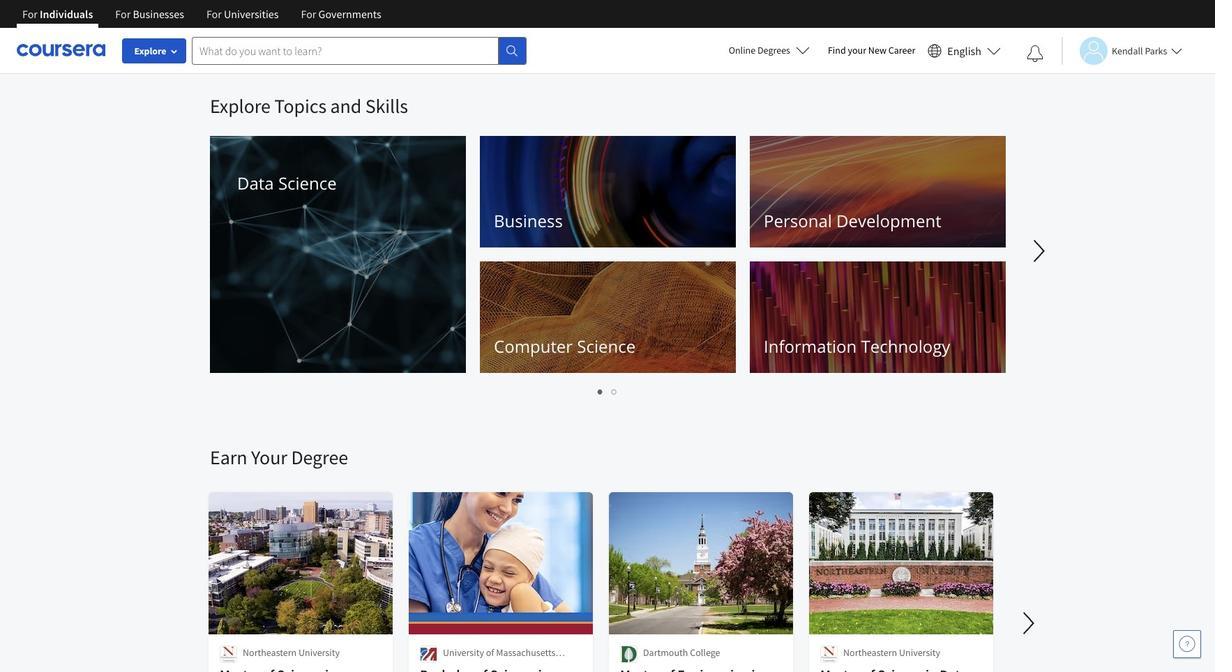 Task type: describe. For each thing, give the bounding box(es) containing it.
find
[[828, 44, 846, 57]]

next slide image
[[1013, 607, 1046, 641]]

technology
[[862, 335, 951, 358]]

english
[[948, 44, 982, 58]]

online
[[729, 44, 756, 57]]

earn your degree
[[210, 445, 348, 470]]

university of massachusetts global link
[[408, 491, 595, 673]]

data science image
[[210, 136, 466, 373]]

earn
[[210, 445, 247, 470]]

earn your degree carousel element
[[203, 403, 1216, 673]]

new
[[869, 44, 887, 57]]

business image
[[480, 136, 736, 248]]

personal
[[764, 209, 832, 232]]

science for data science
[[278, 172, 337, 195]]

2
[[612, 385, 618, 399]]

university of massachusetts global image
[[420, 646, 438, 664]]

What do you want to learn? text field
[[192, 37, 499, 65]]

kendall parks button
[[1062, 37, 1183, 65]]

help center image
[[1179, 636, 1196, 653]]

parks
[[1146, 44, 1168, 57]]

explore for explore
[[134, 45, 166, 57]]

information technology image
[[750, 262, 1006, 373]]

1 button
[[594, 384, 608, 400]]

individuals
[[40, 7, 93, 21]]

and
[[330, 94, 362, 119]]

for for universities
[[207, 7, 222, 21]]

for governments
[[301, 7, 382, 21]]

for for individuals
[[22, 7, 38, 21]]

business
[[494, 209, 563, 232]]

online degrees button
[[718, 35, 821, 66]]

banner navigation
[[11, 0, 393, 28]]

your
[[848, 44, 867, 57]]

information
[[764, 335, 857, 358]]

global
[[443, 661, 470, 673]]

computer science
[[494, 335, 636, 358]]

information technology
[[764, 335, 951, 358]]

university of massachusetts global
[[443, 647, 556, 673]]

1
[[598, 385, 604, 399]]

1 northeastern university link from the left
[[207, 491, 394, 673]]

dartmouth college link
[[608, 491, 795, 673]]

for universities
[[207, 7, 279, 21]]

northeastern for northeastern university icon
[[844, 647, 898, 660]]

dartmouth college image
[[620, 646, 638, 664]]

find your new career link
[[821, 42, 923, 59]]

personal development link
[[750, 136, 1006, 248]]

your
[[251, 445, 287, 470]]

career
[[889, 44, 916, 57]]

northeastern university image
[[220, 646, 237, 664]]

list inside explore topics and skills carousel element
[[210, 384, 1006, 400]]

massachusetts
[[496, 647, 556, 660]]

show notifications image
[[1027, 45, 1044, 62]]

business link
[[480, 136, 736, 248]]



Task type: vqa. For each thing, say whether or not it's contained in the screenshot.
'Personal Development' image
yes



Task type: locate. For each thing, give the bounding box(es) containing it.
list containing 1
[[210, 384, 1006, 400]]

explore left the topics
[[210, 94, 271, 119]]

for left businesses
[[115, 7, 131, 21]]

0 horizontal spatial northeastern university link
[[207, 491, 394, 673]]

northeastern university link
[[207, 491, 394, 673], [808, 491, 995, 673]]

explore topics and skills carousel element
[[203, 74, 1216, 403]]

1 university from the left
[[299, 647, 340, 660]]

1 northeastern university from the left
[[243, 647, 340, 660]]

degree
[[291, 445, 348, 470]]

of
[[486, 647, 494, 660]]

for left the individuals in the top left of the page
[[22, 7, 38, 21]]

explore inside popup button
[[134, 45, 166, 57]]

for left 'governments'
[[301, 7, 316, 21]]

northeastern right northeastern university image
[[243, 647, 297, 660]]

None search field
[[192, 37, 527, 65]]

computer science image
[[480, 262, 736, 373]]

topics
[[275, 94, 327, 119]]

explore down for businesses
[[134, 45, 166, 57]]

english button
[[923, 28, 1007, 73]]

0 vertical spatial science
[[278, 172, 337, 195]]

northeastern university right northeastern university image
[[243, 647, 340, 660]]

0 horizontal spatial science
[[278, 172, 337, 195]]

2 northeastern university link from the left
[[808, 491, 995, 673]]

personal development
[[764, 209, 942, 232]]

computer science link
[[480, 262, 736, 373]]

0 horizontal spatial northeastern university
[[243, 647, 340, 660]]

university
[[299, 647, 340, 660], [443, 647, 484, 660], [900, 647, 941, 660]]

for
[[22, 7, 38, 21], [115, 7, 131, 21], [207, 7, 222, 21], [301, 7, 316, 21]]

science
[[278, 172, 337, 195], [577, 335, 636, 358]]

for businesses
[[115, 7, 184, 21]]

1 horizontal spatial northeastern
[[844, 647, 898, 660]]

2 university from the left
[[443, 647, 484, 660]]

for for businesses
[[115, 7, 131, 21]]

northeastern university image
[[821, 646, 838, 664]]

northeastern right northeastern university icon
[[844, 647, 898, 660]]

1 horizontal spatial university
[[443, 647, 484, 660]]

1 horizontal spatial northeastern university link
[[808, 491, 995, 673]]

data science link
[[210, 136, 466, 373]]

northeastern university
[[243, 647, 340, 660], [844, 647, 941, 660]]

explore button
[[122, 38, 186, 64]]

2 horizontal spatial university
[[900, 647, 941, 660]]

northeastern university for northeastern university icon
[[844, 647, 941, 660]]

dartmouth
[[643, 647, 688, 660]]

explore topics and skills
[[210, 94, 408, 119]]

0 horizontal spatial explore
[[134, 45, 166, 57]]

kendall
[[1112, 44, 1144, 57]]

2 northeastern university from the left
[[844, 647, 941, 660]]

3 for from the left
[[207, 7, 222, 21]]

0 horizontal spatial northeastern
[[243, 647, 297, 660]]

university for 2nd northeastern university link from right
[[299, 647, 340, 660]]

skills
[[365, 94, 408, 119]]

science right data
[[278, 172, 337, 195]]

next slide image
[[1023, 234, 1057, 268]]

for individuals
[[22, 7, 93, 21]]

development
[[837, 209, 942, 232]]

personal development image
[[750, 136, 1006, 248]]

0 horizontal spatial university
[[299, 647, 340, 660]]

college
[[690, 647, 721, 660]]

science up 1
[[577, 335, 636, 358]]

for for governments
[[301, 7, 316, 21]]

northeastern university for northeastern university image
[[243, 647, 340, 660]]

list
[[210, 384, 1006, 400]]

2 for from the left
[[115, 7, 131, 21]]

northeastern for northeastern university image
[[243, 647, 297, 660]]

1 northeastern from the left
[[243, 647, 297, 660]]

coursera image
[[17, 39, 105, 62]]

university inside the university of massachusetts global
[[443, 647, 484, 660]]

2 northeastern from the left
[[844, 647, 898, 660]]

1 vertical spatial science
[[577, 335, 636, 358]]

3 university from the left
[[900, 647, 941, 660]]

0 vertical spatial explore
[[134, 45, 166, 57]]

dartmouth college
[[643, 647, 721, 660]]

information technology link
[[750, 262, 1006, 373]]

degrees
[[758, 44, 791, 57]]

explore for explore topics and skills
[[210, 94, 271, 119]]

computer
[[494, 335, 573, 358]]

data
[[237, 172, 274, 195]]

4 for from the left
[[301, 7, 316, 21]]

data science
[[237, 172, 337, 195]]

university for 2nd northeastern university link from left
[[900, 647, 941, 660]]

explore
[[134, 45, 166, 57], [210, 94, 271, 119]]

2 button
[[608, 384, 622, 400]]

1 horizontal spatial science
[[577, 335, 636, 358]]

find your new career
[[828, 44, 916, 57]]

online degrees
[[729, 44, 791, 57]]

businesses
[[133, 7, 184, 21]]

kendall parks
[[1112, 44, 1168, 57]]

governments
[[319, 7, 382, 21]]

1 vertical spatial explore
[[210, 94, 271, 119]]

northeastern
[[243, 647, 297, 660], [844, 647, 898, 660]]

science for computer science
[[577, 335, 636, 358]]

universities
[[224, 7, 279, 21]]

1 horizontal spatial northeastern university
[[844, 647, 941, 660]]

1 for from the left
[[22, 7, 38, 21]]

1 horizontal spatial explore
[[210, 94, 271, 119]]

for left universities
[[207, 7, 222, 21]]

northeastern university right northeastern university icon
[[844, 647, 941, 660]]



